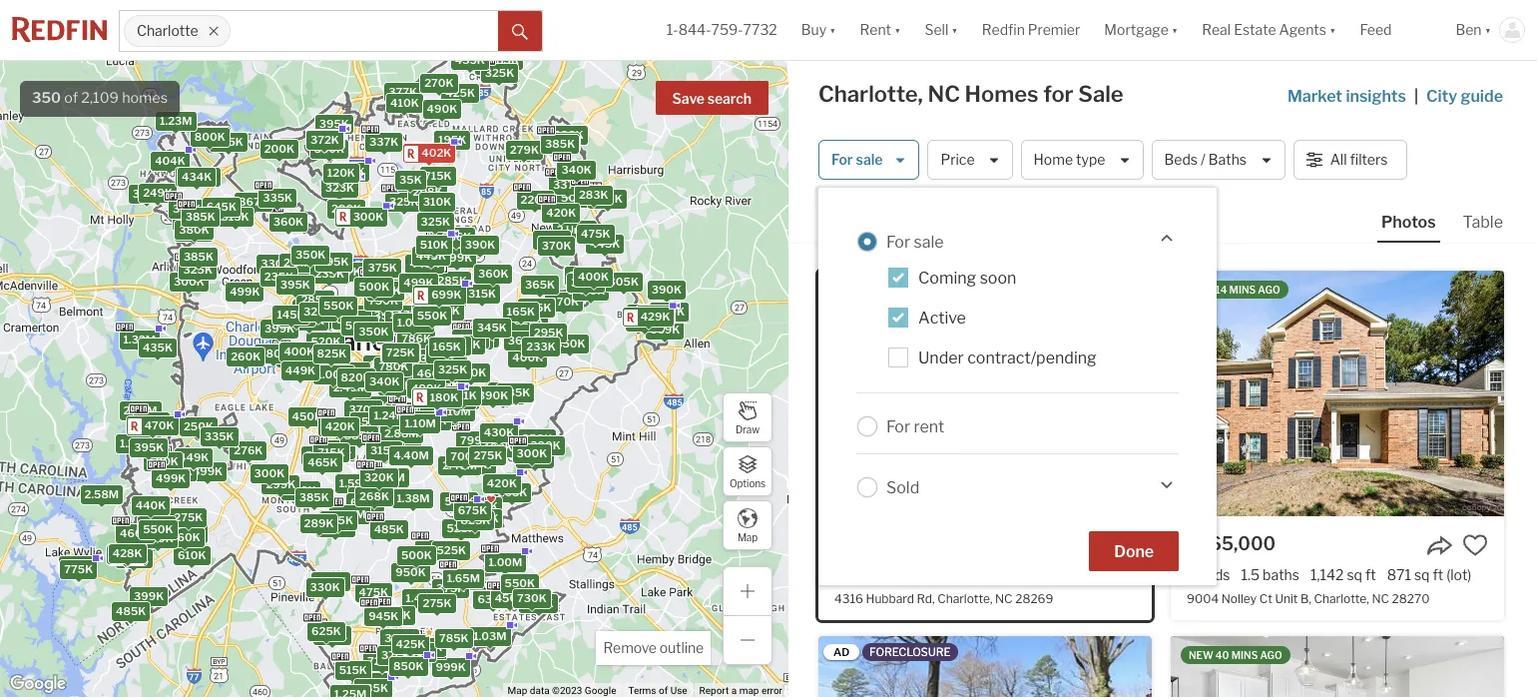 Task type: describe. For each thing, give the bounding box(es) containing it.
399k down 406k
[[134, 589, 164, 603]]

0 horizontal spatial 1.20m
[[333, 364, 366, 378]]

485k up 669k
[[631, 306, 661, 320]]

0 horizontal spatial 545k
[[402, 645, 432, 659]]

340k down 699k at the left
[[417, 306, 447, 320]]

800k
[[195, 130, 225, 144]]

1 horizontal spatial 675k
[[458, 503, 488, 517]]

new for new 14 mins ago
[[1189, 284, 1214, 296]]

565k
[[305, 448, 336, 462]]

425k up "430k" on the bottom
[[492, 387, 522, 401]]

0 horizontal spatial 315k
[[221, 209, 249, 223]]

units down 283k
[[566, 222, 594, 236]]

2.88m
[[384, 426, 419, 440]]

0 horizontal spatial 475k
[[359, 585, 389, 599]]

399k down 520k
[[281, 350, 311, 364]]

370k down 361k on the top left of the page
[[550, 294, 579, 308]]

2 horizontal spatial charlotte,
[[1315, 591, 1370, 606]]

2 vertical spatial 315k
[[370, 443, 398, 457]]

0 horizontal spatial 449k
[[179, 450, 209, 464]]

type
[[1077, 151, 1106, 168]]

2 vertical spatial 335k
[[163, 464, 192, 478]]

beds
[[1165, 151, 1198, 168]]

1 vertical spatial 285k
[[301, 292, 331, 306]]

457k
[[460, 332, 490, 346]]

999k
[[436, 660, 466, 674]]

premier
[[1028, 21, 1081, 38]]

0 horizontal spatial 470k
[[144, 418, 174, 432]]

485k down 2.49m
[[359, 398, 389, 412]]

445k up 518k
[[590, 236, 621, 250]]

a
[[732, 685, 737, 696]]

2 units up "595k"
[[284, 256, 320, 270]]

1 vertical spatial 750k
[[469, 499, 498, 513]]

550k down 648k in the left bottom of the page
[[424, 408, 454, 422]]

300k down 1.59m
[[356, 490, 387, 504]]

2 horizontal spatial nc
[[1373, 591, 1390, 606]]

1 horizontal spatial 850k
[[393, 658, 424, 672]]

445k down 286k
[[416, 248, 446, 262]]

0 horizontal spatial 275k
[[174, 510, 203, 524]]

sell ▾ button
[[913, 0, 970, 60]]

6,098 sq ft (lot)
[[1042, 566, 1142, 583]]

charlotte, nc homes for sale
[[819, 81, 1124, 107]]

960k
[[655, 305, 685, 319]]

260k
[[231, 349, 261, 363]]

0 vertical spatial 337k
[[369, 134, 399, 148]]

1 vertical spatial 725k
[[386, 345, 415, 359]]

1-844-759-7732 link
[[667, 21, 778, 38]]

375k up 610k
[[174, 525, 203, 539]]

(lot) for 871 sq ft (lot)
[[1447, 566, 1472, 583]]

619k
[[138, 414, 166, 428]]

1 vertical spatial 360k
[[478, 266, 509, 280]]

beds for 4 beds
[[847, 566, 879, 583]]

2 vertical spatial 330k
[[310, 579, 340, 593]]

2 horizontal spatial 825k
[[461, 513, 491, 527]]

0 vertical spatial 395k
[[319, 116, 349, 130]]

0 vertical spatial 402k
[[422, 146, 452, 160]]

1.75m
[[383, 378, 415, 392]]

1.63m
[[405, 351, 438, 365]]

0 vertical spatial 650k
[[441, 400, 472, 414]]

1 vertical spatial 435k
[[367, 277, 397, 291]]

390k right 491k
[[478, 388, 509, 402]]

1 horizontal spatial 429k
[[641, 309, 671, 323]]

$265,000
[[1187, 533, 1276, 554]]

2 horizontal spatial 460k
[[417, 366, 448, 380]]

2 vertical spatial for
[[887, 417, 911, 436]]

820k
[[341, 370, 371, 384]]

325k down 70k
[[389, 194, 419, 208]]

0 vertical spatial 475k
[[581, 227, 611, 241]]

1 vertical spatial 650k
[[412, 640, 443, 654]]

for
[[1044, 81, 1074, 107]]

1 vertical spatial 1.00m
[[489, 555, 523, 569]]

325k down 310k at the left top of the page
[[421, 214, 451, 228]]

real estate agents ▾ button
[[1191, 0, 1349, 60]]

home
[[1034, 151, 1074, 168]]

758k
[[371, 283, 401, 297]]

350 of 2,109 homes
[[32, 89, 168, 107]]

359k
[[296, 301, 326, 315]]

favorite button checkbox
[[1463, 532, 1489, 558]]

190k
[[457, 331, 485, 345]]

2 vertical spatial 395k
[[134, 440, 164, 454]]

0 horizontal spatial 429k
[[430, 303, 460, 317]]

0 horizontal spatial charlotte,
[[819, 81, 924, 107]]

0 vertical spatial 850k
[[142, 518, 172, 532]]

0 vertical spatial 1.65m
[[430, 346, 463, 360]]

units left '1.17m'
[[356, 318, 383, 332]]

780k
[[379, 359, 409, 373]]

1 horizontal spatial 490k
[[427, 102, 458, 116]]

699k
[[432, 288, 462, 302]]

0 vertical spatial 360k
[[273, 214, 304, 228]]

rent ▾ button
[[860, 0, 901, 60]]

485k down 406k
[[116, 604, 146, 618]]

remove
[[604, 639, 657, 656]]

325k down 353k
[[183, 263, 213, 277]]

550k down 440k on the left of the page
[[143, 522, 173, 536]]

baths
[[1209, 151, 1247, 168]]

sale inside dialog
[[914, 232, 944, 251]]

▾ for mortgage ▾
[[1172, 21, 1179, 38]]

▾ for ben ▾
[[1486, 21, 1492, 38]]

670k
[[462, 457, 492, 471]]

160k
[[283, 309, 311, 323]]

(lot) for 6,098 sq ft (lot)
[[1117, 566, 1142, 583]]

648k
[[423, 391, 454, 405]]

1 vertical spatial 337k
[[553, 178, 582, 192]]

1 vertical spatial 330k
[[432, 290, 462, 304]]

map for map
[[738, 531, 758, 543]]

420k right 570k
[[111, 547, 141, 561]]

1 horizontal spatial 335k
[[204, 429, 234, 443]]

0 horizontal spatial 442k
[[113, 546, 142, 560]]

1 horizontal spatial 290k
[[417, 413, 447, 427]]

real
[[1203, 21, 1232, 38]]

0 horizontal spatial 775k
[[64, 561, 93, 575]]

289k
[[304, 516, 334, 530]]

0 vertical spatial 270k
[[425, 76, 454, 90]]

573k
[[371, 281, 401, 295]]

terms
[[629, 685, 657, 696]]

439k
[[318, 628, 348, 642]]

425k up 195k
[[446, 85, 475, 99]]

ago for new 14 mins ago
[[1259, 284, 1281, 296]]

1 vertical spatial 365k
[[508, 333, 538, 347]]

605k
[[371, 282, 401, 296]]

1 vertical spatial 395k
[[280, 277, 310, 291]]

353k
[[177, 214, 207, 228]]

70k
[[402, 174, 424, 188]]

487k
[[568, 269, 598, 283]]

mins for 40
[[1232, 649, 1259, 661]]

1.45m
[[406, 591, 439, 605]]

1 horizontal spatial 165k
[[507, 304, 535, 318]]

550k down 699k at the left
[[417, 308, 448, 322]]

city guide link
[[1427, 85, 1508, 109]]

0 horizontal spatial 345k
[[122, 532, 152, 546]]

1 vertical spatial 490k
[[162, 455, 193, 469]]

300k down 276k
[[254, 466, 285, 480]]

404k
[[155, 154, 186, 168]]

0 vertical spatial 435k
[[455, 53, 485, 67]]

0 vertical spatial 330k
[[261, 257, 291, 271]]

420k up 575k
[[325, 419, 355, 433]]

dialog containing for sale
[[819, 188, 1217, 585]]

871 sq ft (lot)
[[1388, 566, 1472, 583]]

units up 645k
[[189, 169, 217, 183]]

956k
[[392, 363, 422, 377]]

375k up 233k
[[522, 301, 552, 314]]

mortgage
[[1105, 21, 1169, 38]]

2 horizontal spatial 470k
[[457, 365, 487, 379]]

of for terms
[[659, 685, 668, 696]]

0 horizontal spatial 165k
[[433, 339, 461, 353]]

report a map error
[[700, 685, 783, 696]]

420k down 670k on the bottom left of the page
[[487, 476, 517, 490]]

error
[[762, 685, 783, 696]]

map region
[[0, 0, 852, 697]]

1 horizontal spatial 235k
[[315, 267, 344, 280]]

photo of 4421 iron oak ln unit 338/adriana, charlotte, nc 28269 image
[[1171, 636, 1505, 697]]

340k up 283k
[[562, 163, 592, 176]]

0 horizontal spatial 460k
[[120, 526, 150, 540]]

1 horizontal spatial 449k
[[285, 363, 316, 377]]

ft for 871 sq ft (lot)
[[1434, 566, 1444, 583]]

300k up 289k on the bottom left of page
[[286, 483, 316, 497]]

1 horizontal spatial 2.40m
[[443, 458, 477, 471]]

595k
[[282, 275, 312, 289]]

1,142
[[1311, 566, 1345, 583]]

375k left 630k
[[436, 580, 466, 594]]

445k down 510k
[[410, 256, 440, 270]]

submit search image
[[512, 24, 528, 40]]

1 horizontal spatial 470k
[[368, 357, 398, 371]]

price
[[941, 151, 975, 168]]

0 vertical spatial 749k
[[197, 129, 226, 143]]

mins for 14
[[1230, 284, 1257, 296]]

1 horizontal spatial 460k
[[170, 529, 200, 543]]

sq for 871
[[1415, 566, 1431, 583]]

1 horizontal spatial 465k
[[417, 366, 448, 380]]

2 units right 585k
[[346, 318, 383, 332]]

ad region
[[819, 636, 1152, 697]]

233k
[[527, 339, 556, 353]]

390k right 279k on the left top of page
[[546, 134, 577, 148]]

remove outline
[[604, 639, 704, 656]]

feed button
[[1349, 0, 1445, 60]]

1 vertical spatial 749k
[[399, 331, 429, 345]]

2 vertical spatial 725k
[[368, 654, 397, 668]]

366k
[[571, 275, 601, 289]]

home type button
[[1021, 140, 1144, 180]]

570k
[[63, 557, 93, 571]]

550k up 950k
[[419, 541, 450, 555]]

434k
[[182, 170, 212, 184]]

520k
[[311, 334, 341, 348]]

0 vertical spatial 750k
[[369, 293, 398, 307]]

0 horizontal spatial 1.10m
[[405, 416, 436, 430]]

0 vertical spatial 290k
[[332, 201, 362, 215]]

done
[[1115, 542, 1154, 561]]

499k left "595k"
[[230, 284, 260, 298]]

sq for 2,767
[[1002, 566, 1017, 583]]

425k down 309k
[[451, 337, 481, 351]]

340k down the 758k
[[353, 307, 383, 321]]

by
[[875, 284, 889, 296]]

1 horizontal spatial charlotte,
[[938, 591, 993, 606]]

under contract/pending
[[919, 349, 1097, 368]]

200k
[[264, 142, 295, 156]]

370k down "404k"
[[132, 186, 162, 200]]

0 vertical spatial 725k
[[325, 302, 354, 316]]

1 horizontal spatial 345k
[[323, 419, 353, 433]]

40
[[1216, 649, 1230, 661]]

785k
[[439, 631, 469, 645]]

399k down 447k at the left
[[193, 464, 223, 478]]

done button
[[1090, 531, 1179, 571]]

next button image
[[1117, 384, 1136, 404]]

1 horizontal spatial 285k
[[438, 273, 467, 287]]

584k
[[371, 282, 401, 296]]

989k
[[468, 511, 499, 525]]

0 vertical spatial 450k
[[292, 409, 323, 423]]

4.40m
[[394, 448, 429, 462]]

3.00m
[[382, 442, 418, 456]]

550k up 730k
[[505, 576, 535, 590]]

2 vertical spatial 435k
[[143, 341, 173, 354]]

370k down 2.49m
[[349, 402, 379, 416]]

279k
[[510, 142, 539, 156]]

1 horizontal spatial 275k
[[423, 596, 452, 610]]

399k down '2.88m' in the bottom of the page
[[371, 444, 401, 458]]

325k up 669k
[[657, 305, 687, 319]]

0 horizontal spatial 465k
[[308, 455, 338, 469]]

1 vertical spatial 402k
[[112, 546, 142, 560]]

for sale inside dialog
[[887, 232, 944, 251]]

309k
[[424, 300, 454, 314]]

0 horizontal spatial 715k
[[318, 445, 345, 459]]

375k up 120k
[[311, 131, 340, 145]]

390k down "945k"
[[385, 631, 415, 645]]

759-
[[712, 21, 744, 38]]

2 horizontal spatial 275k
[[474, 448, 503, 462]]

0 vertical spatial 299k
[[443, 250, 473, 264]]

2 vertical spatial 360k
[[323, 512, 354, 526]]

favorite button image
[[1111, 532, 1136, 558]]

1 horizontal spatial nc
[[996, 591, 1013, 606]]

2 horizontal spatial 335k
[[263, 191, 293, 205]]

0 horizontal spatial 2.40m
[[323, 368, 358, 382]]

0 vertical spatial 410k
[[391, 95, 419, 109]]

610k
[[178, 548, 206, 562]]

499k up 1.07m
[[412, 381, 442, 395]]

1 horizontal spatial 775k
[[402, 332, 431, 346]]

baths for 2.5 baths
[[913, 566, 950, 583]]

485k down submit search icon
[[489, 53, 519, 67]]

ben
[[1457, 21, 1483, 38]]

323k
[[325, 180, 355, 194]]

0 vertical spatial 345k
[[477, 320, 507, 334]]

market insights | city guide
[[1288, 87, 1504, 106]]

300k down 353k
[[174, 274, 204, 288]]

6,098
[[1042, 566, 1082, 583]]

440k
[[136, 498, 166, 512]]

485k down 268k
[[374, 522, 404, 536]]

1 vertical spatial 315k
[[468, 286, 496, 300]]



Task type: locate. For each thing, give the bounding box(es) containing it.
save search button
[[656, 81, 769, 115]]

406k
[[112, 548, 142, 562]]

2.40m
[[323, 368, 358, 382], [443, 458, 477, 471]]

1 vertical spatial 450k
[[495, 591, 525, 605]]

ct
[[1260, 591, 1273, 606]]

410k up 35k
[[391, 95, 419, 109]]

235k up 280k on the top left of the page
[[315, 267, 344, 280]]

sq for 6,098
[[1085, 566, 1101, 583]]

3 ▾ from the left
[[952, 21, 958, 38]]

337k
[[369, 134, 399, 148], [553, 178, 582, 192]]

rent
[[860, 21, 892, 38]]

map for map data ©2023 google
[[508, 685, 528, 696]]

map
[[740, 685, 759, 696]]

6 ▾ from the left
[[1486, 21, 1492, 38]]

sq right the 1,142
[[1348, 566, 1363, 583]]

None search field
[[231, 11, 498, 51]]

home type
[[1034, 151, 1106, 168]]

1 horizontal spatial 1.00m
[[489, 555, 523, 569]]

370k up "430k" on the bottom
[[488, 388, 518, 402]]

1 horizontal spatial 749k
[[399, 331, 429, 345]]

0 horizontal spatial 402k
[[112, 546, 142, 560]]

450k up 1.03m
[[495, 591, 525, 605]]

399k down 145k
[[265, 321, 295, 335]]

300k up 1.04m
[[425, 299, 456, 313]]

charlotte, down '1,142 sq ft'
[[1315, 591, 1370, 606]]

1 vertical spatial 335k
[[204, 429, 234, 443]]

449k down 520k
[[285, 363, 316, 377]]

0 vertical spatial 315k
[[221, 209, 249, 223]]

330k up 625k
[[310, 579, 340, 593]]

1 vertical spatial 1.65m
[[447, 571, 480, 585]]

market
[[1288, 87, 1343, 106]]

428k
[[113, 546, 142, 560]]

447k
[[179, 450, 209, 464]]

2 new from the top
[[1189, 649, 1214, 661]]

hubbard
[[866, 591, 915, 606]]

1 horizontal spatial 435k
[[367, 277, 397, 291]]

365k left 487k
[[525, 277, 555, 291]]

0 horizontal spatial 235k
[[264, 269, 294, 283]]

ft for 1,142 sq ft
[[1366, 566, 1377, 583]]

1 horizontal spatial sale
[[914, 232, 944, 251]]

2 (lot) from the left
[[1447, 566, 1472, 583]]

map inside button
[[738, 531, 758, 543]]

1.07m
[[397, 404, 429, 418]]

340k down '780k'
[[370, 374, 400, 388]]

335k down 447k at the left
[[163, 464, 192, 478]]

listed
[[837, 284, 873, 296]]

315k down '2.88m' in the bottom of the page
[[370, 443, 398, 457]]

2.58m
[[84, 487, 119, 501]]

1 (lot) from the left
[[1117, 566, 1142, 583]]

0 horizontal spatial 285k
[[301, 292, 331, 306]]

898k
[[386, 345, 416, 359]]

2 beds from the left
[[1199, 566, 1231, 583]]

rent
[[914, 417, 945, 436]]

|
[[1415, 87, 1419, 106]]

1.15m
[[120, 435, 151, 449]]

425k down "945k"
[[396, 636, 426, 650]]

photo of 9004 nolley ct unit b, charlotte, nc 28270 image
[[1171, 271, 1505, 516]]

650k up 799k
[[441, 400, 472, 414]]

homes
[[122, 89, 168, 107]]

1 horizontal spatial 1.20m
[[372, 469, 405, 483]]

0 vertical spatial 442k
[[179, 449, 209, 463]]

0 horizontal spatial 335k
[[163, 464, 192, 478]]

1 baths from the left
[[913, 566, 950, 583]]

285k up "349k"
[[301, 292, 331, 306]]

775k left 406k
[[64, 561, 93, 575]]

remove charlotte image
[[208, 25, 220, 37]]

1 vertical spatial 165k
[[433, 339, 461, 353]]

2 vertical spatial 345k
[[122, 532, 152, 546]]

1 horizontal spatial (lot)
[[1447, 566, 1472, 583]]

1 ft from the left
[[1020, 566, 1031, 583]]

365k right 457k
[[508, 333, 538, 347]]

1.23m
[[160, 114, 192, 128]]

1 horizontal spatial 337k
[[553, 178, 582, 192]]

370k down "945k"
[[381, 648, 411, 662]]

3 sq from the left
[[1348, 566, 1363, 583]]

715k up 1.59m
[[318, 445, 345, 459]]

499k up 309k
[[404, 275, 434, 289]]

save
[[673, 90, 705, 107]]

real estate agents ▾
[[1203, 21, 1337, 38]]

2 vertical spatial 275k
[[423, 596, 452, 610]]

349k
[[295, 313, 325, 327]]

402k up 70k
[[422, 146, 452, 160]]

▾ right mortgage on the right top of page
[[1172, 21, 1179, 38]]

mins right 40
[[1232, 649, 1259, 661]]

1 horizontal spatial 715k
[[425, 168, 452, 182]]

2 units down "404k"
[[180, 169, 217, 183]]

redfin premier
[[982, 21, 1081, 38]]

270k down 898k
[[376, 370, 405, 384]]

for
[[832, 151, 853, 168], [887, 232, 911, 251], [887, 417, 911, 436]]

filters
[[1351, 151, 1389, 168]]

470k up 491k
[[457, 365, 487, 379]]

153k
[[181, 261, 209, 275]]

of
[[64, 89, 78, 107], [659, 685, 668, 696]]

650k up "999k"
[[412, 640, 443, 654]]

1 vertical spatial 299k
[[266, 477, 296, 491]]

photos
[[1382, 213, 1437, 232]]

charlotte,
[[819, 81, 924, 107], [938, 591, 993, 606], [1315, 591, 1370, 606]]

nc down 2,767 sq ft
[[996, 591, 1013, 606]]

sale left price
[[856, 151, 883, 168]]

1 horizontal spatial 1.10m
[[440, 404, 471, 418]]

725k up 1.40m
[[325, 302, 354, 316]]

395k down 619k
[[134, 440, 164, 454]]

0 vertical spatial for
[[832, 151, 853, 168]]

0 horizontal spatial 825k
[[317, 346, 347, 360]]

ft for 2,767 sq ft
[[1020, 566, 1031, 583]]

420k up 487k
[[547, 205, 577, 219]]

▾ for buy ▾
[[830, 21, 836, 38]]

2 sq from the left
[[1085, 566, 1101, 583]]

new for new 40 mins ago
[[1189, 649, 1214, 661]]

335k down 200k
[[263, 191, 293, 205]]

0 vertical spatial new
[[1189, 284, 1214, 296]]

google image
[[5, 671, 71, 697]]

beds right 4
[[847, 566, 879, 583]]

ago right 40
[[1261, 649, 1283, 661]]

▾ for sell ▾
[[952, 21, 958, 38]]

2 baths from the left
[[1263, 566, 1300, 583]]

report a map error link
[[700, 685, 783, 696]]

2 horizontal spatial 465k
[[465, 330, 495, 344]]

of left use
[[659, 685, 668, 696]]

0 vertical spatial sale
[[856, 151, 883, 168]]

0 horizontal spatial of
[[64, 89, 78, 107]]

180k
[[430, 390, 459, 404]]

945k
[[369, 609, 399, 623]]

0 horizontal spatial 290k
[[332, 201, 362, 215]]

449k
[[285, 363, 316, 377], [179, 450, 209, 464]]

0 horizontal spatial sale
[[856, 151, 883, 168]]

0 vertical spatial 2.40m
[[323, 368, 358, 382]]

baths for 1.5 baths
[[1263, 566, 1300, 583]]

410k
[[391, 95, 419, 109], [577, 283, 605, 297]]

390k up 960k
[[652, 282, 682, 296]]

749k down 1.04m
[[399, 331, 429, 345]]

guide
[[1462, 87, 1504, 106]]

515k
[[339, 662, 367, 676]]

475k
[[581, 227, 611, 241], [359, 585, 389, 599]]

0 vertical spatial map
[[738, 531, 758, 543]]

324k
[[336, 164, 365, 178]]

0 vertical spatial mins
[[1230, 284, 1257, 296]]

290k down 323k
[[332, 201, 362, 215]]

4 ft from the left
[[1434, 566, 1444, 583]]

2 vertical spatial 825k
[[382, 608, 411, 622]]

390k
[[546, 134, 577, 148], [465, 238, 496, 252], [652, 282, 682, 296], [478, 388, 509, 402], [385, 631, 415, 645]]

370k up 487k
[[542, 238, 572, 252]]

0 vertical spatial 275k
[[474, 448, 503, 462]]

530k
[[349, 313, 379, 327]]

1 horizontal spatial baths
[[1263, 566, 1300, 583]]

275k up 785k
[[423, 596, 452, 610]]

1 vertical spatial 850k
[[393, 658, 424, 672]]

2 horizontal spatial 345k
[[477, 320, 507, 334]]

799k
[[460, 433, 490, 446]]

4 sq from the left
[[1415, 566, 1431, 583]]

225k
[[324, 513, 354, 527]]

2 horizontal spatial 360k
[[478, 266, 509, 280]]

0 vertical spatial 490k
[[427, 102, 458, 116]]

871
[[1388, 566, 1412, 583]]

390k right 510k
[[465, 238, 496, 252]]

0 horizontal spatial nc
[[928, 81, 961, 107]]

0 horizontal spatial 675k
[[351, 495, 380, 509]]

units up "595k"
[[293, 256, 320, 270]]

1 vertical spatial 1.20m
[[372, 469, 405, 483]]

1.20m up 2.49m
[[333, 364, 366, 378]]

0 horizontal spatial baths
[[913, 566, 950, 583]]

of for 350
[[64, 89, 78, 107]]

2,767
[[961, 566, 999, 583]]

325k up 478k
[[438, 362, 468, 376]]

insights
[[1347, 87, 1407, 106]]

1 vertical spatial 715k
[[318, 445, 345, 459]]

ft right 871 in the bottom right of the page
[[1434, 566, 1444, 583]]

0 horizontal spatial 395k
[[134, 440, 164, 454]]

favorite button checkbox
[[1111, 532, 1136, 558]]

525k
[[396, 309, 425, 323], [345, 318, 375, 332], [447, 521, 476, 535], [437, 543, 467, 557]]

2 vertical spatial 750k
[[356, 674, 386, 688]]

1 vertical spatial of
[[659, 685, 668, 696]]

for sale inside button
[[832, 151, 883, 168]]

ago right 14
[[1259, 284, 1281, 296]]

575k
[[322, 442, 352, 456]]

1 sq from the left
[[1002, 566, 1017, 583]]

1.40m
[[349, 319, 382, 333]]

1 horizontal spatial 442k
[[179, 449, 209, 463]]

375k up 583k
[[368, 260, 397, 274]]

165k right 786k
[[433, 339, 461, 353]]

4 ▾ from the left
[[1172, 21, 1179, 38]]

sq right 871 in the bottom right of the page
[[1415, 566, 1431, 583]]

1.00m up 630k
[[489, 555, 523, 569]]

425k left 200k
[[214, 135, 244, 149]]

235k
[[315, 267, 344, 280], [264, 269, 294, 283]]

286k
[[442, 229, 472, 243]]

300k right 199k at the bottom of page
[[517, 446, 548, 460]]

ago for new 40 mins ago
[[1261, 649, 1283, 661]]

350k
[[314, 141, 345, 155], [593, 191, 623, 205], [177, 213, 207, 227], [296, 247, 326, 261], [374, 308, 404, 322], [359, 324, 389, 338], [555, 336, 586, 350], [437, 338, 467, 352], [445, 392, 476, 406], [354, 414, 385, 427], [522, 431, 552, 445]]

197k
[[334, 264, 361, 278]]

310k
[[423, 195, 452, 209]]

new 40 mins ago
[[1189, 649, 1283, 661]]

330k up 190k
[[432, 290, 462, 304]]

1 ▾ from the left
[[830, 21, 836, 38]]

mins right 14
[[1230, 284, 1257, 296]]

beds for 2 beds
[[1199, 566, 1231, 583]]

199k
[[485, 440, 513, 454]]

583k
[[371, 281, 401, 295]]

300k down 323k
[[353, 209, 384, 223]]

1.10m
[[440, 404, 471, 418], [405, 416, 436, 430]]

499k down 447k at the left
[[156, 471, 186, 485]]

sq right the 2,767
[[1002, 566, 1017, 583]]

(lot)
[[1117, 566, 1142, 583], [1447, 566, 1472, 583]]

470k down 2.75m
[[144, 418, 174, 432]]

5 ▾ from the left
[[1330, 21, 1337, 38]]

sale inside button
[[856, 151, 883, 168]]

460k up 610k
[[170, 529, 200, 543]]

0 horizontal spatial 1.00m
[[317, 367, 351, 381]]

1.10m down 478k
[[440, 404, 471, 418]]

750k
[[369, 293, 398, 307], [469, 499, 498, 513], [356, 674, 386, 688]]

315k down "367k"
[[221, 209, 249, 223]]

2 ▾ from the left
[[895, 21, 901, 38]]

268k
[[360, 489, 389, 503]]

3d walkthrough
[[953, 284, 1051, 296]]

1.00m down 520k
[[317, 367, 351, 381]]

nc
[[928, 81, 961, 107], [996, 591, 1013, 606], [1373, 591, 1390, 606]]

2 ft from the left
[[1104, 566, 1114, 583]]

1 new from the top
[[1189, 284, 1214, 296]]

beds up 9004
[[1199, 566, 1231, 583]]

299k
[[443, 250, 473, 264], [266, 477, 296, 491]]

730k
[[517, 590, 547, 604]]

3 ft from the left
[[1366, 566, 1377, 583]]

options
[[730, 477, 766, 489]]

2 horizontal spatial 285k
[[501, 385, 531, 399]]

490k down 250k
[[162, 455, 193, 469]]

2 horizontal spatial 395k
[[319, 116, 349, 130]]

1 horizontal spatial 402k
[[422, 146, 452, 160]]

ft down favorite button option
[[1104, 566, 1114, 583]]

450k
[[292, 409, 323, 423], [495, 591, 525, 605]]

ben ▾
[[1457, 21, 1492, 38]]

coming
[[919, 269, 977, 288]]

4316 hubbard rd, charlotte, nc 28269
[[835, 591, 1054, 606]]

ft for 6,098 sq ft (lot)
[[1104, 566, 1114, 583]]

1 vertical spatial 475k
[[359, 585, 389, 599]]

388k
[[554, 127, 584, 141]]

outline
[[660, 639, 704, 656]]

360k up 457k
[[478, 266, 509, 280]]

1 horizontal spatial 545k
[[630, 314, 660, 328]]

675k down 1.59m
[[351, 495, 380, 509]]

photo of 4316 hubbard rd, charlotte, nc 28269 image
[[819, 271, 1152, 516]]

402k right 570k
[[112, 546, 142, 560]]

listed by redfin
[[837, 284, 929, 296]]

4 beds
[[835, 566, 879, 583]]

360k up "595k"
[[273, 214, 304, 228]]

▾ for rent ▾
[[895, 21, 901, 38]]

2 horizontal spatial 435k
[[455, 53, 485, 67]]

825k up 820k
[[317, 346, 347, 360]]

1 horizontal spatial 360k
[[323, 512, 354, 526]]

map left 'data' at the bottom of the page
[[508, 685, 528, 696]]

for inside button
[[832, 151, 853, 168]]

0 vertical spatial 165k
[[507, 304, 535, 318]]

0 vertical spatial 775k
[[402, 332, 431, 346]]

1 vertical spatial 775k
[[64, 561, 93, 575]]

0 horizontal spatial 360k
[[273, 214, 304, 228]]

1.00m
[[317, 367, 351, 381], [489, 555, 523, 569]]

favorite button image
[[1463, 532, 1489, 558]]

550k up 530k at the left of the page
[[324, 298, 354, 312]]

825k down 597k
[[461, 513, 491, 527]]

478k
[[448, 388, 478, 402]]

©2023
[[552, 685, 583, 696]]

850k left "999k"
[[393, 658, 424, 672]]

325k down submit search icon
[[485, 66, 515, 80]]

1 vertical spatial 545k
[[402, 645, 432, 659]]

265k
[[498, 485, 528, 499]]

2 vertical spatial 285k
[[501, 385, 531, 399]]

dialog
[[819, 188, 1217, 585]]

1 vertical spatial 410k
[[577, 283, 605, 297]]

1 beds from the left
[[847, 566, 879, 583]]

630k
[[478, 591, 508, 605]]

420k
[[547, 205, 577, 219], [325, 419, 355, 433], [487, 476, 517, 490], [111, 547, 141, 561]]

▾ inside "dropdown button"
[[1330, 21, 1337, 38]]

2 units down 283k
[[557, 222, 594, 236]]

0 vertical spatial 465k
[[465, 330, 495, 344]]

545k down '1.45m'
[[402, 645, 432, 659]]

490k
[[427, 102, 458, 116], [162, 455, 193, 469]]

775k
[[402, 332, 431, 346], [64, 561, 93, 575]]

nc left 28270
[[1373, 591, 1390, 606]]

soon
[[980, 269, 1017, 288]]

1 horizontal spatial 330k
[[310, 579, 340, 593]]

sq right 6,098
[[1085, 566, 1101, 583]]

1 horizontal spatial map
[[738, 531, 758, 543]]

rent ▾ button
[[848, 0, 913, 60]]

sq for 1,142
[[1348, 566, 1363, 583]]



Task type: vqa. For each thing, say whether or not it's contained in the screenshot.
Table button
yes



